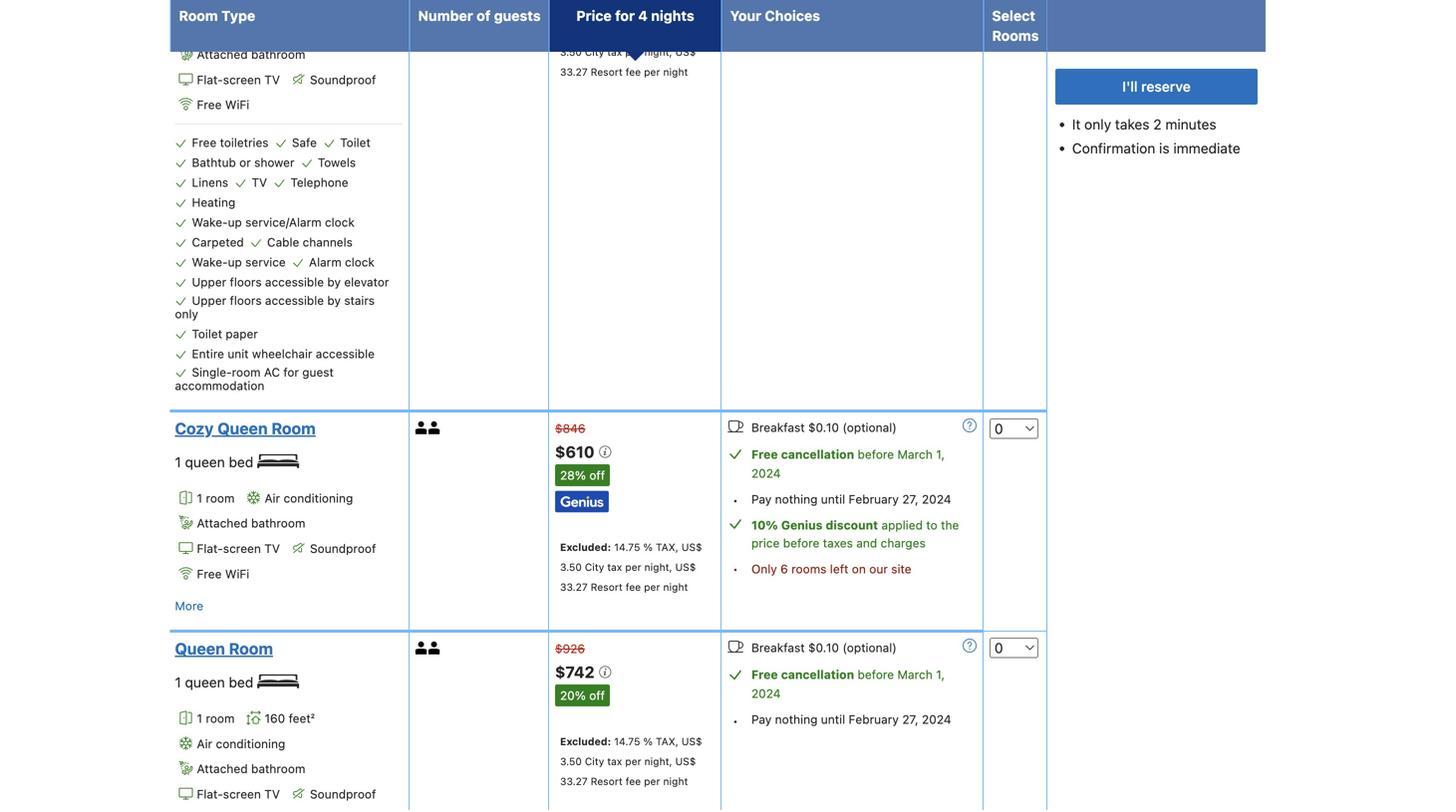 Task type: vqa. For each thing, say whether or not it's contained in the screenshot.
Hertz logo
no



Task type: describe. For each thing, give the bounding box(es) containing it.
service
[[245, 255, 286, 269]]

$610
[[555, 443, 598, 461]]

1 vertical spatial queen
[[175, 639, 225, 658]]

1 33.27 from the top
[[560, 66, 588, 78]]

wake- for wake-up service/alarm clock
[[192, 215, 228, 229]]

up for service/alarm
[[228, 215, 242, 229]]

1 vertical spatial air
[[197, 737, 212, 751]]

tax, for $610
[[656, 541, 678, 553]]

1 tax from the top
[[607, 46, 622, 58]]

1 free wifi from the top
[[197, 98, 249, 112]]

3 screen from the top
[[223, 787, 261, 801]]

10% genius discount
[[751, 518, 878, 532]]

0 vertical spatial conditioning
[[283, 491, 353, 505]]

ac
[[264, 365, 280, 379]]

20% off. you're getting 20% off the original price due to multiple deals and benefits.. element
[[555, 685, 610, 707]]

it only takes 2 minutes confirmation is immediate
[[1072, 116, 1240, 156]]

queen room
[[175, 639, 273, 658]]

1 1 room from the top
[[197, 22, 235, 36]]

cozy queen room
[[175, 419, 316, 438]]

1 3.50 from the top
[[560, 46, 582, 58]]

1 pay nothing until february 27, 2024 from the top
[[751, 3, 951, 17]]

accommodation
[[175, 379, 264, 393]]

pay nothing until february 27, 2024 for $742
[[751, 712, 951, 726]]

price for 4 nights
[[576, 7, 694, 24]]

1 vertical spatial air conditioning
[[197, 737, 285, 751]]

0 vertical spatial for
[[615, 7, 635, 24]]

room type
[[179, 7, 255, 24]]

fee for $610
[[626, 581, 641, 593]]

3.50 for $742
[[560, 755, 582, 767]]

price
[[751, 536, 780, 550]]

safe
[[292, 136, 317, 150]]

1 attached from the top
[[197, 47, 248, 61]]

1 room for 160 feet²
[[197, 711, 235, 725]]

applied to the price before taxes and charges
[[751, 518, 959, 550]]

1 14.75 from the top
[[614, 26, 640, 38]]

14.75 % tax, us$ 3.50 city tax per night, us$ 33.27 resort fee per night for $610
[[560, 541, 702, 593]]

i'll reserve button
[[1055, 69, 1258, 105]]

march for $742
[[897, 668, 933, 682]]

stairs
[[344, 294, 375, 308]]

wheelchair
[[252, 347, 312, 361]]

1 vertical spatial conditioning
[[216, 737, 285, 751]]

2 flat-screen tv from the top
[[197, 542, 280, 556]]

excluded: for $742
[[560, 735, 611, 747]]

1 city from the top
[[585, 46, 604, 58]]

2 flat- from the top
[[197, 542, 223, 556]]

3 attached bathroom from the top
[[197, 762, 305, 776]]

occupancy image for queen room
[[415, 642, 428, 655]]

160 feet²
[[265, 711, 315, 725]]

upper for upper floors accessible by stairs only
[[192, 294, 226, 308]]

march for $610
[[897, 447, 933, 461]]

genius
[[781, 518, 823, 532]]

$926
[[555, 642, 585, 656]]

immediate
[[1173, 140, 1240, 156]]

entire unit wheelchair accessible
[[192, 347, 375, 361]]

$0.10 for $742
[[808, 641, 839, 655]]

1, for $610
[[936, 447, 945, 461]]

20%
[[560, 689, 586, 703]]

3 bathroom from the top
[[251, 762, 305, 776]]

guest
[[302, 365, 334, 379]]

the
[[941, 518, 959, 532]]

city for $742
[[585, 755, 604, 767]]

0 vertical spatial room
[[179, 7, 218, 24]]

3 flat-screen tv from the top
[[197, 787, 280, 801]]

more details on meals and payment options image
[[963, 418, 977, 432]]

before for $610
[[858, 447, 894, 461]]

february for $610
[[849, 492, 899, 506]]

taxes
[[823, 536, 853, 550]]

unit
[[228, 347, 249, 361]]

on
[[852, 562, 866, 576]]

1 queen bed for queen
[[175, 674, 257, 691]]

number of guests
[[418, 7, 541, 24]]

telephone
[[290, 176, 348, 189]]

it
[[1072, 116, 1081, 133]]

to
[[926, 518, 938, 532]]

nothing for $610
[[775, 492, 818, 506]]

february for $742
[[849, 712, 899, 726]]

nothing for $742
[[775, 712, 818, 726]]

upper floors accessible by elevator
[[192, 275, 389, 289]]

before for $742
[[858, 668, 894, 682]]

minutes
[[1165, 116, 1216, 133]]

1 wifi from the top
[[225, 98, 249, 112]]

before march 1, 2024 for $742
[[751, 668, 945, 701]]

2 attached bathroom from the top
[[197, 516, 305, 530]]

cozy
[[175, 419, 214, 438]]

1, for $742
[[936, 668, 945, 682]]

room inside queen room link
[[229, 639, 273, 658]]

$0.10 for $610
[[808, 420, 839, 434]]

cozy queen room link
[[175, 418, 397, 438]]

2 bathroom from the top
[[251, 516, 305, 530]]

entire
[[192, 347, 224, 361]]

or
[[239, 156, 251, 170]]

breakfast for $742
[[751, 641, 805, 655]]

tax, for $742
[[656, 735, 678, 747]]

free cancellation for $610
[[751, 447, 854, 461]]

carpeted
[[192, 235, 244, 249]]

more link
[[175, 596, 203, 616]]

1 14.75 % tax, us$ 3.50 city tax per night, us$ 33.27 resort fee per night from the top
[[560, 26, 702, 78]]

cable channels
[[267, 235, 353, 249]]

cancellation for $610
[[781, 447, 854, 461]]

i'll reserve
[[1122, 78, 1191, 95]]

linens
[[192, 176, 228, 189]]

night for $742
[[663, 775, 688, 787]]

tax for $742
[[607, 755, 622, 767]]

1 soundproof from the top
[[310, 73, 376, 86]]

choices
[[765, 7, 820, 24]]

3 attached from the top
[[197, 762, 248, 776]]

night, for $610
[[644, 561, 672, 573]]

$742
[[555, 663, 598, 682]]

shower
[[254, 156, 294, 170]]

toiletries
[[220, 136, 269, 150]]

1 vertical spatial clock
[[345, 255, 375, 269]]

occupancy image
[[428, 642, 441, 655]]

paper
[[226, 327, 258, 341]]

bathtub or shower
[[192, 156, 294, 170]]

is
[[1159, 140, 1170, 156]]

single-room ac for guest accommodation
[[175, 365, 334, 393]]

our
[[869, 562, 888, 576]]

1 night from the top
[[663, 66, 688, 78]]

2 • from the top
[[733, 494, 738, 507]]

alarm
[[309, 255, 342, 269]]

(optional) for $742
[[842, 641, 897, 655]]

bed for queen
[[229, 454, 253, 470]]

28% off
[[560, 468, 605, 482]]

upper for upper floors accessible by elevator
[[192, 275, 226, 289]]

toilet paper
[[192, 327, 258, 341]]

3.50 for $610
[[560, 561, 582, 573]]

elevator
[[344, 275, 389, 289]]

1 night, from the top
[[644, 46, 672, 58]]

only inside upper floors accessible by stairs only
[[175, 307, 198, 321]]

for inside 'single-room ac for guest accommodation'
[[283, 365, 299, 379]]

1 % from the top
[[643, 26, 653, 38]]

0 vertical spatial queen
[[218, 419, 268, 438]]

left
[[830, 562, 849, 576]]

0 vertical spatial air conditioning
[[265, 491, 353, 505]]

by for elevator
[[327, 275, 341, 289]]

of
[[477, 7, 491, 24]]

rooms
[[992, 27, 1039, 44]]

applied
[[881, 518, 923, 532]]

queen room link
[[175, 639, 397, 659]]

4
[[638, 7, 648, 24]]

28%
[[560, 468, 586, 482]]



Task type: locate. For each thing, give the bounding box(es) containing it.
0 vertical spatial 33.27
[[560, 66, 588, 78]]

4 • from the top
[[733, 714, 738, 728]]

0 vertical spatial wake-
[[192, 215, 228, 229]]

0 vertical spatial bathroom
[[251, 47, 305, 61]]

1 pay from the top
[[751, 3, 772, 17]]

clock
[[325, 215, 355, 229], [345, 255, 375, 269]]

1 march from the top
[[897, 447, 933, 461]]

0 vertical spatial free wifi
[[197, 98, 249, 112]]

0 vertical spatial tax,
[[656, 26, 678, 38]]

2 33.27 from the top
[[560, 581, 588, 593]]

attached bathroom
[[197, 47, 305, 61], [197, 516, 305, 530], [197, 762, 305, 776]]

3 flat- from the top
[[197, 787, 223, 801]]

0 vertical spatial 1,
[[936, 447, 945, 461]]

fee for $742
[[626, 775, 641, 787]]

breakfast $0.10 (optional) for $742
[[751, 641, 897, 655]]

queen for cozy
[[185, 454, 225, 470]]

1 vertical spatial excluded:
[[560, 735, 611, 747]]

air
[[265, 491, 280, 505], [197, 737, 212, 751]]

only up toilet paper
[[175, 307, 198, 321]]

heating
[[192, 195, 235, 209]]

conditioning
[[283, 491, 353, 505], [216, 737, 285, 751]]

for
[[615, 7, 635, 24], [283, 365, 299, 379]]

tax for $610
[[607, 561, 622, 573]]

2 tax from the top
[[607, 561, 622, 573]]

0 vertical spatial before march 1, 2024
[[751, 447, 945, 480]]

air down cozy queen room link
[[265, 491, 280, 505]]

only
[[751, 562, 777, 576]]

excluded: for $610
[[560, 541, 611, 553]]

accessible inside upper floors accessible by stairs only
[[265, 294, 324, 308]]

3 pay nothing until february 27, 2024 from the top
[[751, 712, 951, 726]]

2 vertical spatial 14.75
[[614, 735, 640, 747]]

1 vertical spatial flat-screen tv
[[197, 542, 280, 556]]

screen
[[223, 73, 261, 86], [223, 542, 261, 556], [223, 787, 261, 801]]

by left 'stairs'
[[327, 294, 341, 308]]

3 pay from the top
[[751, 712, 772, 726]]

6
[[780, 562, 788, 576]]

toilet up towels
[[340, 136, 371, 150]]

0 vertical spatial night,
[[644, 46, 672, 58]]

room left type at the left top of the page
[[179, 7, 218, 24]]

2 february from the top
[[849, 492, 899, 506]]

free toiletries
[[192, 136, 269, 150]]

2 by from the top
[[327, 294, 341, 308]]

breakfast down 6 at right bottom
[[751, 641, 805, 655]]

3 27, from the top
[[902, 712, 919, 726]]

bathtub
[[192, 156, 236, 170]]

2 vertical spatial pay
[[751, 712, 772, 726]]

accessible up 'guest'
[[316, 347, 375, 361]]

1 vertical spatial for
[[283, 365, 299, 379]]

1 screen from the top
[[223, 73, 261, 86]]

2 cancellation from the top
[[781, 668, 854, 682]]

1 vertical spatial tax,
[[656, 541, 678, 553]]

2 free cancellation from the top
[[751, 668, 854, 682]]

2 floors from the top
[[230, 294, 262, 308]]

2 vertical spatial attached
[[197, 762, 248, 776]]

clock up elevator
[[345, 255, 375, 269]]

floors inside upper floors accessible by stairs only
[[230, 294, 262, 308]]

occupancy image for cozy queen room
[[415, 421, 428, 434]]

33.27 up the $926
[[560, 581, 588, 593]]

pay nothing until february 27, 2024
[[751, 3, 951, 17], [751, 492, 951, 506], [751, 712, 951, 726]]

pay for $742
[[751, 712, 772, 726]]

1 horizontal spatial for
[[615, 7, 635, 24]]

breakfast for $610
[[751, 420, 805, 434]]

0 vertical spatial upper
[[192, 275, 226, 289]]

off inside 'element'
[[589, 468, 605, 482]]

only
[[1084, 116, 1111, 133], [175, 307, 198, 321]]

3 february from the top
[[849, 712, 899, 726]]

your
[[730, 7, 761, 24]]

free cancellation
[[751, 447, 854, 461], [751, 668, 854, 682]]

single-
[[192, 365, 232, 379]]

free wifi
[[197, 98, 249, 112], [197, 567, 249, 581]]

2 vertical spatial night
[[663, 775, 688, 787]]

2 14.75 % tax, us$ 3.50 city tax per night, us$ 33.27 resort fee per night from the top
[[560, 541, 702, 593]]

night
[[663, 66, 688, 78], [663, 581, 688, 593], [663, 775, 688, 787]]

breakfast $0.10 (optional) up 10% genius discount
[[751, 420, 897, 434]]

conditioning down cozy queen room link
[[283, 491, 353, 505]]

tax,
[[656, 26, 678, 38], [656, 541, 678, 553], [656, 735, 678, 747]]

bed for room
[[229, 674, 253, 691]]

type
[[221, 7, 255, 24]]

0 vertical spatial pay
[[751, 3, 772, 17]]

feet²
[[289, 711, 315, 725]]

off
[[589, 468, 605, 482], [589, 689, 605, 703]]

% for $610
[[643, 541, 653, 553]]

3 3.50 from the top
[[560, 755, 582, 767]]

site
[[891, 562, 912, 576]]

1 horizontal spatial air
[[265, 491, 280, 505]]

free wifi up free toiletries
[[197, 98, 249, 112]]

free cancellation for $742
[[751, 668, 854, 682]]

28% off. you're getting 28% off the original price due to multiple deals and benefits.. element
[[555, 464, 610, 486]]

queen down cozy
[[185, 454, 225, 470]]

alarm clock
[[309, 255, 375, 269]]

1 vertical spatial by
[[327, 294, 341, 308]]

excluded: down '20% off. you're getting 20% off the original price due to multiple deals and benefits..' element
[[560, 735, 611, 747]]

2 breakfast from the top
[[751, 641, 805, 655]]

0 vertical spatial queen
[[185, 454, 225, 470]]

city up the $926
[[585, 561, 604, 573]]

only right it
[[1084, 116, 1111, 133]]

nights
[[651, 7, 694, 24]]

queen for queen
[[185, 674, 225, 691]]

queen down queen room
[[185, 674, 225, 691]]

0 vertical spatial by
[[327, 275, 341, 289]]

1 vertical spatial 33.27
[[560, 581, 588, 593]]

attached bathroom down cozy queen room on the left of page
[[197, 516, 305, 530]]

off right the 20% at the left
[[589, 689, 605, 703]]

20% off
[[560, 689, 605, 703]]

3 resort from the top
[[591, 775, 623, 787]]

flat-screen tv down 160
[[197, 787, 280, 801]]

1 vertical spatial queen
[[185, 674, 225, 691]]

3.50 up the $926
[[560, 561, 582, 573]]

room up 160
[[229, 639, 273, 658]]

1 vertical spatial pay
[[751, 492, 772, 506]]

city for $610
[[585, 561, 604, 573]]

2 before march 1, 2024 from the top
[[751, 668, 945, 701]]

wake- down the carpeted
[[192, 255, 228, 269]]

1 vertical spatial screen
[[223, 542, 261, 556]]

2 bed from the top
[[229, 674, 253, 691]]

nothing
[[775, 3, 818, 17], [775, 492, 818, 506], [775, 712, 818, 726]]

until
[[821, 3, 845, 17], [821, 492, 845, 506], [821, 712, 845, 726]]

2 screen from the top
[[223, 542, 261, 556]]

33.27 for $742
[[560, 775, 588, 787]]

more details on meals and payment options image
[[963, 639, 977, 653]]

accessible for elevator
[[265, 275, 324, 289]]

wifi
[[225, 98, 249, 112], [225, 567, 249, 581]]

wifi up free toiletries
[[225, 98, 249, 112]]

1 queen bed for cozy
[[175, 454, 257, 470]]

2 city from the top
[[585, 561, 604, 573]]

1 free cancellation from the top
[[751, 447, 854, 461]]

1 vertical spatial attached bathroom
[[197, 516, 305, 530]]

night,
[[644, 46, 672, 58], [644, 561, 672, 573], [644, 755, 672, 767]]

0 vertical spatial off
[[589, 468, 605, 482]]

0 vertical spatial fee
[[626, 66, 641, 78]]

2 excluded: from the top
[[560, 735, 611, 747]]

price
[[576, 7, 612, 24]]

2 1 queen bed from the top
[[175, 674, 257, 691]]

2 night from the top
[[663, 581, 688, 593]]

upper down the wake-up service
[[192, 275, 226, 289]]

flat-
[[197, 73, 223, 86], [197, 542, 223, 556], [197, 787, 223, 801]]

wake- for wake-up service
[[192, 255, 228, 269]]

1 queen from the top
[[185, 454, 225, 470]]

1 until from the top
[[821, 3, 845, 17]]

city down price
[[585, 46, 604, 58]]

3 % from the top
[[643, 735, 653, 747]]

excluded: down 28% off. you're getting 28% off the original price due to multiple deals and benefits.. 'element'
[[560, 541, 611, 553]]

until for $742
[[821, 712, 845, 726]]

tax down 28% off. you're getting 28% off the original price due to multiple deals and benefits.. 'element'
[[607, 561, 622, 573]]

0 vertical spatial flat-
[[197, 73, 223, 86]]

1 vertical spatial free wifi
[[197, 567, 249, 581]]

number
[[418, 7, 473, 24]]

$846
[[555, 421, 586, 435]]

1 vertical spatial free cancellation
[[751, 668, 854, 682]]

1 vertical spatial off
[[589, 689, 605, 703]]

1 vertical spatial 14.75 % tax, us$ 3.50 city tax per night, us$ 33.27 resort fee per night
[[560, 541, 702, 593]]

guests
[[494, 7, 541, 24]]

1 resort from the top
[[591, 66, 623, 78]]

0 vertical spatial 14.75 % tax, us$ 3.50 city tax per night, us$ 33.27 resort fee per night
[[560, 26, 702, 78]]

33.27 down price
[[560, 66, 588, 78]]

1 off from the top
[[589, 468, 605, 482]]

0 vertical spatial attached bathroom
[[197, 47, 305, 61]]

1 vertical spatial night
[[663, 581, 688, 593]]

1 27, from the top
[[902, 3, 919, 17]]

1 • from the top
[[733, 4, 738, 18]]

before march 1, 2024 for $610
[[751, 447, 945, 480]]

bed down cozy queen room on the left of page
[[229, 454, 253, 470]]

2 resort from the top
[[591, 581, 623, 593]]

3.50 down price
[[560, 46, 582, 58]]

city down 20% off
[[585, 755, 604, 767]]

pay nothing until february 27, 2024 for $610
[[751, 492, 951, 506]]

0 vertical spatial 27,
[[902, 3, 919, 17]]

0 horizontal spatial for
[[283, 365, 299, 379]]

toilet up entire
[[192, 327, 222, 341]]

resort down 20% off
[[591, 775, 623, 787]]

toilet for toilet paper
[[192, 327, 222, 341]]

bed down queen room
[[229, 674, 253, 691]]

queen right cozy
[[218, 419, 268, 438]]

3 soundproof from the top
[[310, 787, 376, 801]]

accessible
[[265, 275, 324, 289], [265, 294, 324, 308], [316, 347, 375, 361]]

off for 28% off
[[589, 468, 605, 482]]

cancellation for $742
[[781, 668, 854, 682]]

1 vertical spatial wake-
[[192, 255, 228, 269]]

1 before march 1, 2024 from the top
[[751, 447, 945, 480]]

14.75 for $610
[[614, 541, 640, 553]]

resort up $742 at the left
[[591, 581, 623, 593]]

0 vertical spatial attached
[[197, 47, 248, 61]]

1 vertical spatial upper
[[192, 294, 226, 308]]

room down ac
[[271, 419, 316, 438]]

$0.10 up 10% genius discount
[[808, 420, 839, 434]]

1 1, from the top
[[936, 447, 945, 461]]

1 vertical spatial tax
[[607, 561, 622, 573]]

attached bathroom down type at the left top of the page
[[197, 47, 305, 61]]

breakfast $0.10 (optional) for $610
[[751, 420, 897, 434]]

0 vertical spatial night
[[663, 66, 688, 78]]

33.27 for $610
[[560, 581, 588, 593]]

1 attached bathroom from the top
[[197, 47, 305, 61]]

night, for $742
[[644, 755, 672, 767]]

1 vertical spatial breakfast $0.10 (optional)
[[751, 641, 897, 655]]

1 vertical spatial up
[[228, 255, 242, 269]]

0 vertical spatial excluded:
[[560, 541, 611, 553]]

3 until from the top
[[821, 712, 845, 726]]

33.27
[[560, 66, 588, 78], [560, 581, 588, 593], [560, 775, 588, 787]]

2 1, from the top
[[936, 668, 945, 682]]

soundproof
[[310, 73, 376, 86], [310, 542, 376, 556], [310, 787, 376, 801]]

2 vertical spatial tax,
[[656, 735, 678, 747]]

room inside 'single-room ac for guest accommodation'
[[232, 365, 261, 379]]

channels
[[303, 235, 353, 249]]

up for service
[[228, 255, 242, 269]]

1 vertical spatial pay nothing until february 27, 2024
[[751, 492, 951, 506]]

2 % from the top
[[643, 541, 653, 553]]

0 vertical spatial 3.50
[[560, 46, 582, 58]]

tax down '20% off. you're getting 20% off the original price due to multiple deals and benefits..' element
[[607, 755, 622, 767]]

select rooms
[[992, 7, 1039, 44]]

floors up paper
[[230, 294, 262, 308]]

upper inside upper floors accessible by stairs only
[[192, 294, 226, 308]]

0 vertical spatial toilet
[[340, 136, 371, 150]]

per
[[625, 46, 641, 58], [644, 66, 660, 78], [625, 561, 641, 573], [644, 581, 660, 593], [625, 755, 641, 767], [644, 775, 660, 787]]

3.50 down the 20% at the left
[[560, 755, 582, 767]]

1 $0.10 from the top
[[808, 420, 839, 434]]

charges
[[881, 536, 926, 550]]

march
[[897, 447, 933, 461], [897, 668, 933, 682]]

toilet for toilet
[[340, 136, 371, 150]]

3 nothing from the top
[[775, 712, 818, 726]]

1 horizontal spatial toilet
[[340, 136, 371, 150]]

2 vertical spatial 14.75 % tax, us$ 3.50 city tax per night, us$ 33.27 resort fee per night
[[560, 735, 702, 787]]

2 wake- from the top
[[192, 255, 228, 269]]

1 vertical spatial wifi
[[225, 567, 249, 581]]

breakfast $0.10 (optional) down only 6 rooms left on our site
[[751, 641, 897, 655]]

$0.10 down only 6 rooms left on our site
[[808, 641, 839, 655]]

floors down the wake-up service
[[230, 275, 262, 289]]

conditioning down 160
[[216, 737, 285, 751]]

2024
[[922, 3, 951, 17], [751, 466, 781, 480], [922, 492, 951, 506], [751, 687, 781, 701], [922, 712, 951, 726]]

1 fee from the top
[[626, 66, 641, 78]]

resort down price
[[591, 66, 623, 78]]

1 queen bed down queen room
[[175, 674, 257, 691]]

1 cancellation from the top
[[781, 447, 854, 461]]

2 vertical spatial 3.50
[[560, 755, 582, 767]]

1 vertical spatial attached
[[197, 516, 248, 530]]

night for $610
[[663, 581, 688, 593]]

1 flat-screen tv from the top
[[197, 73, 280, 86]]

bathroom down cozy queen room link
[[251, 516, 305, 530]]

$0.10
[[808, 420, 839, 434], [808, 641, 839, 655]]

before inside applied to the price before taxes and charges
[[783, 536, 820, 550]]

2 vertical spatial 27,
[[902, 712, 919, 726]]

27, for $742
[[902, 712, 919, 726]]

1 vertical spatial february
[[849, 492, 899, 506]]

2 until from the top
[[821, 492, 845, 506]]

only 6 rooms left on our site
[[751, 562, 912, 576]]

3 tax from the top
[[607, 755, 622, 767]]

wifi up queen room
[[225, 567, 249, 581]]

for right ac
[[283, 365, 299, 379]]

accessible down upper floors accessible by elevator on the top left of the page
[[265, 294, 324, 308]]

1 vertical spatial toilet
[[192, 327, 222, 341]]

0 vertical spatial resort
[[591, 66, 623, 78]]

0 vertical spatial 1 queen bed
[[175, 454, 257, 470]]

city
[[585, 46, 604, 58], [585, 561, 604, 573], [585, 755, 604, 767]]

air conditioning
[[265, 491, 353, 505], [197, 737, 285, 751]]

0 vertical spatial clock
[[325, 215, 355, 229]]

2 vertical spatial flat-screen tv
[[197, 787, 280, 801]]

1 room for air conditioning
[[197, 491, 235, 505]]

2 vertical spatial 1 room
[[197, 711, 235, 725]]

160
[[265, 711, 285, 725]]

upper
[[192, 275, 226, 289], [192, 294, 226, 308]]

pay
[[751, 3, 772, 17], [751, 492, 772, 506], [751, 712, 772, 726]]

up down the carpeted
[[228, 255, 242, 269]]

pay for $610
[[751, 492, 772, 506]]

air conditioning down cozy queen room link
[[265, 491, 353, 505]]

1 bed from the top
[[229, 454, 253, 470]]

•
[[733, 4, 738, 18], [733, 494, 738, 507], [733, 562, 738, 576], [733, 714, 738, 728]]

1 horizontal spatial only
[[1084, 116, 1111, 133]]

2 night, from the top
[[644, 561, 672, 573]]

breakfast up 10%
[[751, 420, 805, 434]]

service/alarm
[[245, 215, 322, 229]]

1 february from the top
[[849, 3, 899, 17]]

(optional) down our
[[842, 641, 897, 655]]

discount
[[826, 518, 878, 532]]

bathroom down 160
[[251, 762, 305, 776]]

1 vertical spatial 1 room
[[197, 491, 235, 505]]

resort for $610
[[591, 581, 623, 593]]

rooms
[[791, 562, 827, 576]]

1 vertical spatial bed
[[229, 674, 253, 691]]

until for $610
[[821, 492, 845, 506]]

us$
[[681, 26, 702, 38], [675, 46, 696, 58], [681, 541, 702, 553], [675, 561, 696, 573], [681, 735, 702, 747], [675, 755, 696, 767]]

2 attached from the top
[[197, 516, 248, 530]]

2 vertical spatial nothing
[[775, 712, 818, 726]]

3 14.75 from the top
[[614, 735, 640, 747]]

14.75 for $742
[[614, 735, 640, 747]]

3 • from the top
[[733, 562, 738, 576]]

1 vertical spatial resort
[[591, 581, 623, 593]]

floors
[[230, 275, 262, 289], [230, 294, 262, 308]]

resort for $742
[[591, 775, 623, 787]]

2 vertical spatial pay nothing until february 27, 2024
[[751, 712, 951, 726]]

1 wake- from the top
[[192, 215, 228, 229]]

tax down price for 4 nights
[[607, 46, 622, 58]]

3 1 room from the top
[[197, 711, 235, 725]]

1 excluded: from the top
[[560, 541, 611, 553]]

room
[[179, 7, 218, 24], [271, 419, 316, 438], [229, 639, 273, 658]]

attached bathroom down 160
[[197, 762, 305, 776]]

and
[[856, 536, 877, 550]]

cable
[[267, 235, 299, 249]]

10%
[[751, 518, 778, 532]]

takes
[[1115, 116, 1150, 133]]

more
[[175, 599, 203, 613]]

before
[[858, 447, 894, 461], [783, 536, 820, 550], [858, 668, 894, 682]]

27, for $610
[[902, 492, 919, 506]]

3 city from the top
[[585, 755, 604, 767]]

your choices
[[730, 7, 820, 24]]

3 14.75 % tax, us$ 3.50 city tax per night, us$ 33.27 resort fee per night from the top
[[560, 735, 702, 787]]

1 flat- from the top
[[197, 73, 223, 86]]

by down alarm clock
[[327, 275, 341, 289]]

2 vertical spatial accessible
[[316, 347, 375, 361]]

breakfast
[[751, 420, 805, 434], [751, 641, 805, 655]]

occupancy image
[[415, 421, 428, 434], [428, 421, 441, 434], [415, 642, 428, 655]]

floors for upper floors accessible by stairs only
[[230, 294, 262, 308]]

2 1 room from the top
[[197, 491, 235, 505]]

0 vertical spatial up
[[228, 215, 242, 229]]

1 vertical spatial fee
[[626, 581, 641, 593]]

0 vertical spatial city
[[585, 46, 604, 58]]

1 vertical spatial flat-
[[197, 542, 223, 556]]

2 $0.10 from the top
[[808, 641, 839, 655]]

2 vertical spatial fee
[[626, 775, 641, 787]]

resort
[[591, 66, 623, 78], [591, 581, 623, 593], [591, 775, 623, 787]]

up up the carpeted
[[228, 215, 242, 229]]

2 vertical spatial %
[[643, 735, 653, 747]]

2 3.50 from the top
[[560, 561, 582, 573]]

2 vertical spatial attached bathroom
[[197, 762, 305, 776]]

3.50
[[560, 46, 582, 58], [560, 561, 582, 573], [560, 755, 582, 767]]

2 27, from the top
[[902, 492, 919, 506]]

2 vertical spatial until
[[821, 712, 845, 726]]

wake-up service/alarm clock
[[192, 215, 355, 229]]

up
[[228, 215, 242, 229], [228, 255, 242, 269]]

0 vertical spatial 1 room
[[197, 22, 235, 36]]

clock up the channels at left
[[325, 215, 355, 229]]

(optional) up discount
[[842, 420, 897, 434]]

1 breakfast from the top
[[751, 420, 805, 434]]

towels
[[318, 156, 356, 170]]

0 vertical spatial before
[[858, 447, 894, 461]]

select
[[992, 7, 1035, 24]]

room inside cozy queen room link
[[271, 419, 316, 438]]

1 nothing from the top
[[775, 3, 818, 17]]

1 queen bed down cozy
[[175, 454, 257, 470]]

1 vertical spatial 3.50
[[560, 561, 582, 573]]

fee
[[626, 66, 641, 78], [626, 581, 641, 593], [626, 775, 641, 787]]

wake- down heating
[[192, 215, 228, 229]]

0 horizontal spatial air
[[197, 737, 212, 751]]

2 breakfast $0.10 (optional) from the top
[[751, 641, 897, 655]]

% for $742
[[643, 735, 653, 747]]

0 vertical spatial only
[[1084, 116, 1111, 133]]

air conditioning down 160
[[197, 737, 285, 751]]

february
[[849, 3, 899, 17], [849, 492, 899, 506], [849, 712, 899, 726]]

cancellation
[[781, 447, 854, 461], [781, 668, 854, 682]]

1 by from the top
[[327, 275, 341, 289]]

2 pay nothing until february 27, 2024 from the top
[[751, 492, 951, 506]]

2 queen from the top
[[185, 674, 225, 691]]

flat-screen tv up the more link
[[197, 542, 280, 556]]

accessible for stairs
[[265, 294, 324, 308]]

2 vertical spatial screen
[[223, 787, 261, 801]]

off right the 28% on the left of the page
[[589, 468, 605, 482]]

1 bathroom from the top
[[251, 47, 305, 61]]

air down queen room
[[197, 737, 212, 751]]

0 horizontal spatial only
[[175, 307, 198, 321]]

2 off from the top
[[589, 689, 605, 703]]

0 vertical spatial free cancellation
[[751, 447, 854, 461]]

upper floors accessible by stairs only
[[175, 294, 375, 321]]

upper up toilet paper
[[192, 294, 226, 308]]

0 vertical spatial floors
[[230, 275, 262, 289]]

by inside upper floors accessible by stairs only
[[327, 294, 341, 308]]

only inside it only takes 2 minutes confirmation is immediate
[[1084, 116, 1111, 133]]

0 vertical spatial bed
[[229, 454, 253, 470]]

by for stairs
[[327, 294, 341, 308]]

1 vertical spatial accessible
[[265, 294, 324, 308]]

(optional) for $610
[[842, 420, 897, 434]]

1 vertical spatial until
[[821, 492, 845, 506]]

2
[[1153, 116, 1162, 133]]

2 upper from the top
[[192, 294, 226, 308]]

%
[[643, 26, 653, 38], [643, 541, 653, 553], [643, 735, 653, 747]]

2 wifi from the top
[[225, 567, 249, 581]]

2 soundproof from the top
[[310, 542, 376, 556]]

for left "4"
[[615, 7, 635, 24]]

3 33.27 from the top
[[560, 775, 588, 787]]

accessible up upper floors accessible by stairs only
[[265, 275, 324, 289]]

wake-up service
[[192, 255, 286, 269]]

2 vertical spatial tax
[[607, 755, 622, 767]]

1 tax, from the top
[[656, 26, 678, 38]]

free wifi up more
[[197, 567, 249, 581]]

off for 20% off
[[589, 689, 605, 703]]

2 free wifi from the top
[[197, 567, 249, 581]]

flat-screen tv up toiletries
[[197, 73, 280, 86]]

floors for upper floors accessible by elevator
[[230, 275, 262, 289]]

confirmation
[[1072, 140, 1155, 156]]

2 nothing from the top
[[775, 492, 818, 506]]

bathroom down type at the left top of the page
[[251, 47, 305, 61]]

1 vertical spatial before march 1, 2024
[[751, 668, 945, 701]]

queen down the more link
[[175, 639, 225, 658]]

2 fee from the top
[[626, 581, 641, 593]]

0 vertical spatial (optional)
[[842, 420, 897, 434]]

14.75 % tax, us$ 3.50 city tax per night, us$ 33.27 resort fee per night
[[560, 26, 702, 78], [560, 541, 702, 593], [560, 735, 702, 787]]

2 pay from the top
[[751, 492, 772, 506]]

33.27 down the 20% at the left
[[560, 775, 588, 787]]

14.75 % tax, us$ 3.50 city tax per night, us$ 33.27 resort fee per night for $742
[[560, 735, 702, 787]]



